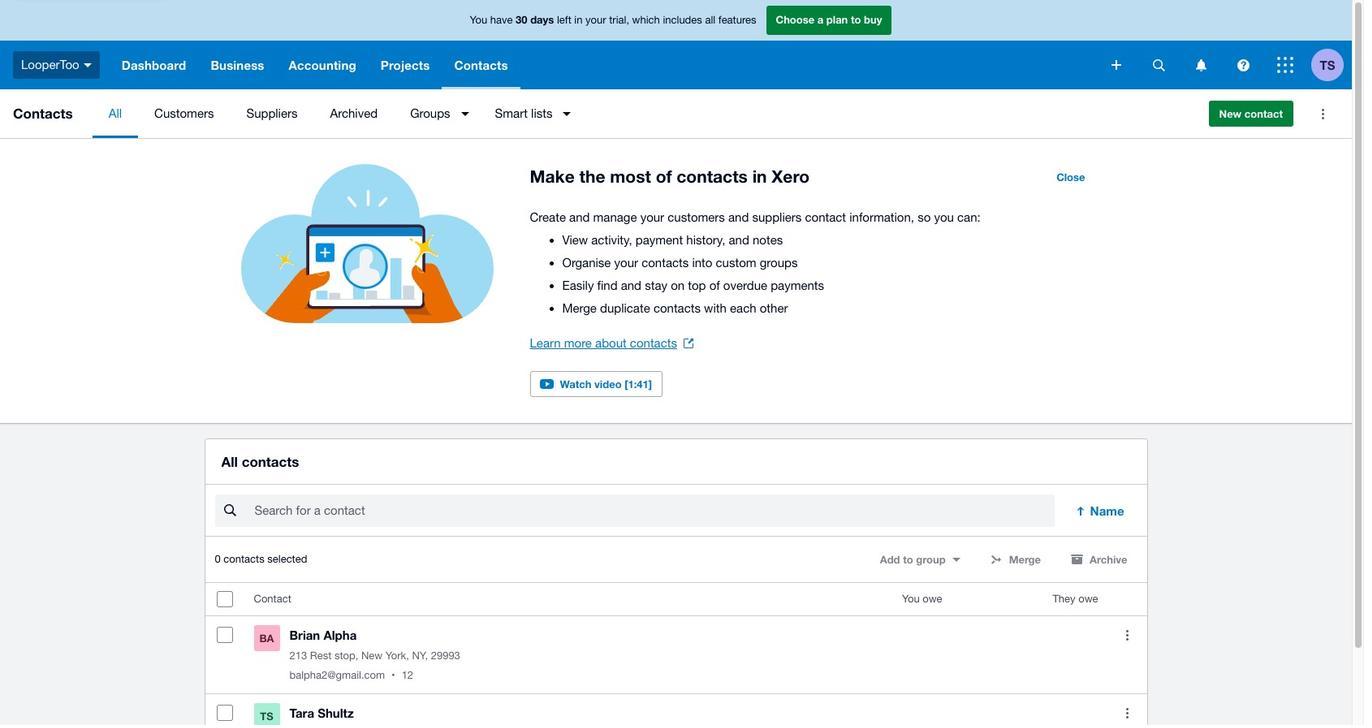 Task type: locate. For each thing, give the bounding box(es) containing it.
0 horizontal spatial of
[[656, 167, 672, 187]]

banner containing ts
[[0, 0, 1352, 89]]

1 vertical spatial new
[[361, 650, 383, 662]]

contacts
[[454, 58, 508, 72], [13, 105, 73, 122]]

brian
[[290, 628, 320, 643]]

0 vertical spatial more row options button
[[1112, 619, 1144, 652]]

1 vertical spatial contact
[[805, 210, 846, 224]]

watch
[[560, 378, 592, 391]]

1 horizontal spatial merge
[[1009, 553, 1041, 566]]

of right the most
[[656, 167, 672, 187]]

0 horizontal spatial owe
[[923, 593, 943, 605]]

in right left
[[575, 14, 583, 26]]

1 horizontal spatial new
[[1220, 107, 1242, 120]]

loopertoo button
[[0, 41, 109, 89]]

can:
[[958, 210, 981, 224]]

ts up "actions menu" icon
[[1320, 57, 1336, 72]]

you down add to group
[[902, 593, 920, 605]]

1 horizontal spatial all
[[221, 453, 238, 470]]

in for left
[[575, 14, 583, 26]]

your inside you have 30 days left in your trial, which includes all features
[[586, 14, 606, 26]]

left
[[557, 14, 572, 26]]

0 vertical spatial contact
[[1245, 107, 1283, 120]]

merge down easily
[[562, 301, 597, 315]]

all
[[109, 106, 122, 120], [221, 453, 238, 470]]

new inside button
[[1220, 107, 1242, 120]]

1 vertical spatial you
[[902, 593, 920, 605]]

merge left archive button
[[1009, 553, 1041, 566]]

close
[[1057, 171, 1086, 184]]

lists
[[531, 106, 553, 120]]

and left the suppliers
[[729, 210, 749, 224]]

new
[[1220, 107, 1242, 120], [361, 650, 383, 662]]

ts inside popup button
[[1320, 57, 1336, 72]]

1 horizontal spatial svg image
[[1278, 57, 1294, 73]]

1 horizontal spatial to
[[903, 553, 913, 566]]

your
[[586, 14, 606, 26], [641, 210, 664, 224], [614, 256, 638, 270]]

0 vertical spatial in
[[575, 14, 583, 26]]

1 horizontal spatial of
[[710, 279, 720, 292]]

svg image
[[1153, 59, 1165, 71], [1196, 59, 1207, 71], [1237, 59, 1250, 71], [83, 63, 92, 67]]

have
[[490, 14, 513, 26]]

you left have
[[470, 14, 487, 26]]

learn
[[530, 336, 561, 350]]

ts left tara
[[260, 710, 273, 723]]

1 horizontal spatial you
[[902, 593, 920, 605]]

menu containing all
[[92, 89, 1196, 138]]

0 horizontal spatial ts
[[260, 710, 273, 723]]

contacts inside 'link'
[[630, 336, 677, 350]]

contacts inside popup button
[[454, 58, 508, 72]]

12
[[402, 669, 414, 682]]

0 vertical spatial new
[[1220, 107, 1242, 120]]

1 horizontal spatial contacts
[[454, 58, 508, 72]]

new contact
[[1220, 107, 1283, 120]]

view activity, payment history, and notes
[[562, 233, 783, 247]]

1 vertical spatial to
[[903, 553, 913, 566]]

activity,
[[592, 233, 632, 247]]

owe right they
[[1079, 593, 1099, 605]]

1 vertical spatial in
[[753, 167, 767, 187]]

group
[[916, 553, 946, 566]]

0 horizontal spatial svg image
[[1112, 60, 1122, 70]]

smart
[[495, 106, 528, 120]]

projects button
[[369, 41, 442, 89]]

1 horizontal spatial in
[[753, 167, 767, 187]]

groups
[[760, 256, 798, 270]]

2 more row options image from the top
[[1127, 708, 1129, 719]]

owe down group
[[923, 593, 943, 605]]

0 horizontal spatial new
[[361, 650, 383, 662]]

shultz
[[318, 706, 354, 721]]

features
[[719, 14, 757, 26]]

0 horizontal spatial in
[[575, 14, 583, 26]]

all inside button
[[109, 106, 122, 120]]

of
[[656, 167, 672, 187], [710, 279, 720, 292]]

suppliers button
[[230, 89, 314, 138]]

they
[[1053, 593, 1076, 605]]

1 horizontal spatial ts
[[1320, 57, 1336, 72]]

choose
[[776, 13, 815, 26]]

duplicate
[[600, 301, 650, 315]]

0 horizontal spatial you
[[470, 14, 487, 26]]

0 vertical spatial merge
[[562, 301, 597, 315]]

more row options image
[[1127, 630, 1129, 641], [1127, 708, 1129, 719]]

1 vertical spatial all
[[221, 453, 238, 470]]

each
[[730, 301, 757, 315]]

2 vertical spatial your
[[614, 256, 638, 270]]

business
[[211, 58, 264, 72]]

0 vertical spatial your
[[586, 14, 606, 26]]

in
[[575, 14, 583, 26], [753, 167, 767, 187]]

they owe
[[1053, 593, 1099, 605]]

1 horizontal spatial owe
[[1079, 593, 1099, 605]]

your down activity,
[[614, 256, 638, 270]]

dashboard link
[[109, 41, 198, 89]]

2 owe from the left
[[1079, 593, 1099, 605]]

contact
[[1245, 107, 1283, 120], [805, 210, 846, 224]]

tara shultz
[[290, 706, 354, 721]]

contacts down have
[[454, 58, 508, 72]]

contact right the suppliers
[[805, 210, 846, 224]]

0 contacts selected
[[215, 553, 307, 565]]

custom
[[716, 256, 757, 270]]

0 vertical spatial contacts
[[454, 58, 508, 72]]

name
[[1090, 504, 1125, 518]]

banner
[[0, 0, 1352, 89]]

contact list table element
[[205, 583, 1147, 725]]

add to group button
[[870, 547, 970, 573]]

your left trial,
[[586, 14, 606, 26]]

more row options button
[[1112, 619, 1144, 652], [1112, 697, 1144, 725]]

you inside you have 30 days left in your trial, which includes all features
[[470, 14, 487, 26]]

overdue
[[724, 279, 768, 292]]

1 vertical spatial more row options button
[[1112, 697, 1144, 725]]

a
[[818, 13, 824, 26]]

contacts down loopertoo
[[13, 105, 73, 122]]

video
[[595, 378, 622, 391]]

owe for you owe
[[923, 593, 943, 605]]

merge duplicate contacts with each other
[[562, 301, 788, 315]]

easily find and stay on top of overdue payments
[[562, 279, 824, 292]]

2 horizontal spatial your
[[641, 210, 664, 224]]

1 vertical spatial ts
[[260, 710, 273, 723]]

0 vertical spatial you
[[470, 14, 487, 26]]

0 horizontal spatial your
[[586, 14, 606, 26]]

york,
[[386, 650, 409, 662]]

you for you owe
[[902, 593, 920, 605]]

to right add
[[903, 553, 913, 566]]

create
[[530, 210, 566, 224]]

0 vertical spatial of
[[656, 167, 672, 187]]

contact left "actions menu" icon
[[1245, 107, 1283, 120]]

you inside the 'contact list table' element
[[902, 593, 920, 605]]

merge inside button
[[1009, 553, 1041, 566]]

1 vertical spatial contacts
[[13, 105, 73, 122]]

to left buy
[[851, 13, 861, 26]]

0 vertical spatial ts
[[1320, 57, 1336, 72]]

smart lists button
[[479, 89, 581, 138]]

of right top
[[710, 279, 720, 292]]

contact
[[254, 593, 291, 605]]

in left xero
[[753, 167, 767, 187]]

ba
[[259, 632, 274, 645]]

ny,
[[412, 650, 428, 662]]

1 owe from the left
[[923, 593, 943, 605]]

owe for they owe
[[1079, 593, 1099, 605]]

you
[[470, 14, 487, 26], [902, 593, 920, 605]]

archived button
[[314, 89, 394, 138]]

in inside you have 30 days left in your trial, which includes all features
[[575, 14, 583, 26]]

0 horizontal spatial all
[[109, 106, 122, 120]]

smart lists
[[495, 106, 553, 120]]

svg image
[[1278, 57, 1294, 73], [1112, 60, 1122, 70]]

contact inside button
[[1245, 107, 1283, 120]]

0 vertical spatial all
[[109, 106, 122, 120]]

1 vertical spatial more row options image
[[1127, 708, 1129, 719]]

so
[[918, 210, 931, 224]]

menu
[[92, 89, 1196, 138]]

actions menu image
[[1307, 97, 1339, 130]]

accounting button
[[277, 41, 369, 89]]

contacts button
[[442, 41, 520, 89]]

1 vertical spatial merge
[[1009, 553, 1041, 566]]

archive
[[1090, 553, 1128, 566]]

0 horizontal spatial merge
[[562, 301, 597, 315]]

you have 30 days left in your trial, which includes all features
[[470, 13, 757, 26]]

your up payment
[[641, 210, 664, 224]]

0 horizontal spatial to
[[851, 13, 861, 26]]

ts inside the 'contact list table' element
[[260, 710, 273, 723]]

loopertoo
[[21, 57, 79, 71]]

1 horizontal spatial contact
[[1245, 107, 1283, 120]]

0 vertical spatial more row options image
[[1127, 630, 1129, 641]]

merge for merge duplicate contacts with each other
[[562, 301, 597, 315]]



Task type: describe. For each thing, give the bounding box(es) containing it.
more
[[564, 336, 592, 350]]

svg image inside loopertoo popup button
[[83, 63, 92, 67]]

0
[[215, 553, 221, 565]]

organise your contacts into custom groups
[[562, 256, 798, 270]]

all button
[[92, 89, 138, 138]]

suppliers
[[752, 210, 802, 224]]

dashboard
[[122, 58, 186, 72]]

and up custom
[[729, 233, 750, 247]]

archive button
[[1061, 547, 1137, 573]]

and up duplicate
[[621, 279, 642, 292]]

history,
[[687, 233, 726, 247]]

make the most of contacts in xero
[[530, 167, 810, 187]]

all contacts
[[221, 453, 299, 470]]

0 horizontal spatial contacts
[[13, 105, 73, 122]]

days
[[531, 13, 554, 26]]

selected
[[267, 553, 307, 565]]

includes
[[663, 14, 702, 26]]

balpha2@gmail.com
[[290, 669, 385, 682]]

top
[[688, 279, 706, 292]]

suppliers
[[246, 106, 298, 120]]

all
[[705, 14, 716, 26]]

0 horizontal spatial contact
[[805, 210, 846, 224]]

projects
[[381, 58, 430, 72]]

make
[[530, 167, 575, 187]]

on
[[671, 279, 685, 292]]

most
[[610, 167, 651, 187]]

create and manage your customers and suppliers contact information, so you can:
[[530, 210, 981, 224]]

other
[[760, 301, 788, 315]]

learn more about contacts link
[[530, 332, 694, 355]]

watch video [1:41]
[[560, 378, 652, 391]]

with
[[704, 301, 727, 315]]

all for all contacts
[[221, 453, 238, 470]]

ts button
[[1312, 41, 1352, 89]]

into
[[692, 256, 713, 270]]

rest
[[310, 650, 332, 662]]

213
[[290, 650, 307, 662]]

•
[[392, 669, 395, 682]]

all for all
[[109, 106, 122, 120]]

business button
[[198, 41, 277, 89]]

choose a plan to buy
[[776, 13, 882, 26]]

manage
[[593, 210, 637, 224]]

about
[[595, 336, 627, 350]]

buy
[[864, 13, 882, 26]]

archived
[[330, 106, 378, 120]]

you for you have 30 days left in your trial, which includes all features
[[470, 14, 487, 26]]

in for contacts
[[753, 167, 767, 187]]

1 horizontal spatial your
[[614, 256, 638, 270]]

payments
[[771, 279, 824, 292]]

30
[[516, 13, 528, 26]]

notes
[[753, 233, 783, 247]]

1 vertical spatial of
[[710, 279, 720, 292]]

merge for merge
[[1009, 553, 1041, 566]]

merge button
[[980, 547, 1051, 573]]

you owe
[[902, 593, 943, 605]]

information,
[[850, 210, 915, 224]]

[1:41]
[[625, 378, 652, 391]]

watch video [1:41] button
[[530, 371, 663, 397]]

0 vertical spatial to
[[851, 13, 861, 26]]

Search for a contact field
[[253, 496, 1055, 526]]

stay
[[645, 279, 668, 292]]

xero
[[772, 167, 810, 187]]

to inside popup button
[[903, 553, 913, 566]]

close button
[[1047, 164, 1095, 190]]

tara
[[290, 706, 314, 721]]

the
[[580, 167, 605, 187]]

stop,
[[335, 650, 358, 662]]

payment
[[636, 233, 683, 247]]

2 more row options button from the top
[[1112, 697, 1144, 725]]

groups
[[410, 106, 450, 120]]

customers button
[[138, 89, 230, 138]]

easily
[[562, 279, 594, 292]]

1 more row options button from the top
[[1112, 619, 1144, 652]]

customers
[[668, 210, 725, 224]]

customers
[[154, 106, 214, 120]]

view
[[562, 233, 588, 247]]

brian alpha 213 rest stop, new york, ny, 29993 balpha2@gmail.com • 12
[[290, 628, 460, 682]]

1 vertical spatial your
[[641, 210, 664, 224]]

find
[[597, 279, 618, 292]]

add
[[880, 553, 900, 566]]

new inside brian alpha 213 rest stop, new york, ny, 29993 balpha2@gmail.com • 12
[[361, 650, 383, 662]]

learn more about contacts
[[530, 336, 677, 350]]

alpha
[[324, 628, 357, 643]]

which
[[632, 14, 660, 26]]

accounting
[[289, 58, 356, 72]]

1 more row options image from the top
[[1127, 630, 1129, 641]]

trial,
[[609, 14, 629, 26]]

name button
[[1064, 495, 1137, 527]]

you
[[934, 210, 954, 224]]

groups button
[[394, 89, 479, 138]]

and up view on the left top of the page
[[569, 210, 590, 224]]

add to group
[[880, 553, 946, 566]]

plan
[[827, 13, 848, 26]]



Task type: vqa. For each thing, say whether or not it's contained in the screenshot.
to
yes



